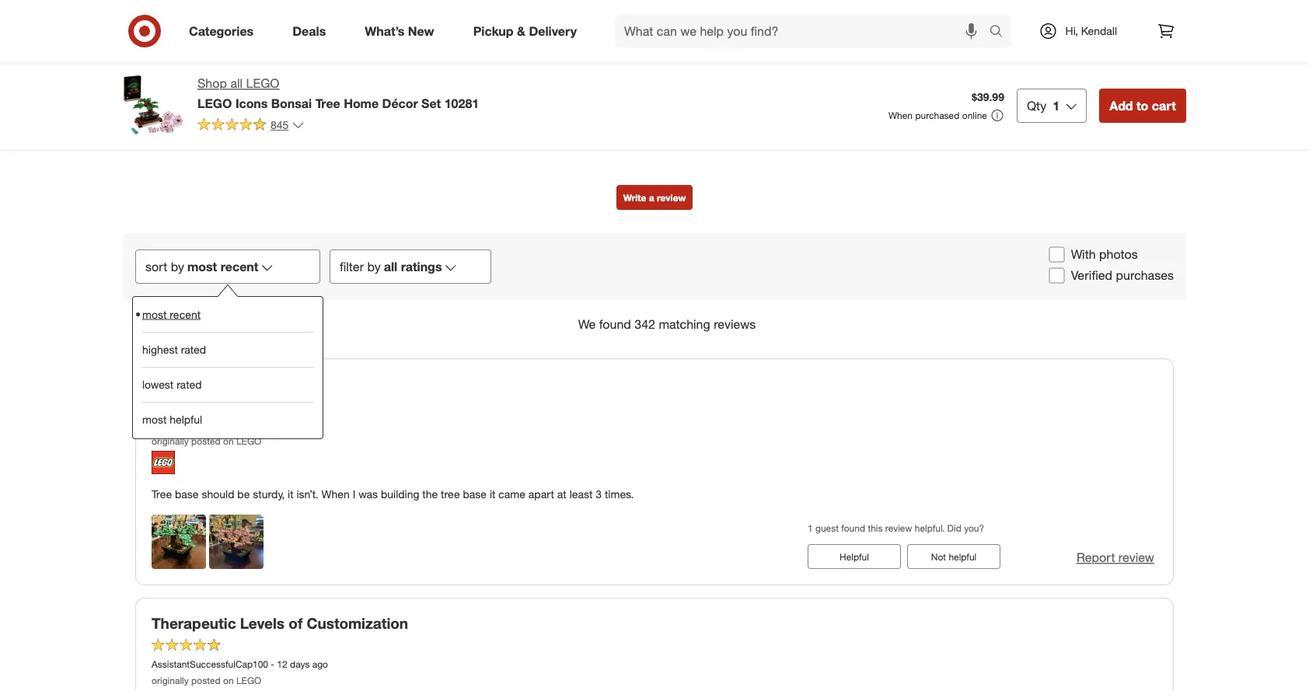 Task type: describe. For each thing, give the bounding box(es) containing it.
helpful
[[840, 551, 869, 562]]

originally inside assistantsuccessfulcap100 - 12 days ago originally posted on lego
[[152, 675, 189, 686]]

levels
[[240, 614, 285, 632]]

search
[[982, 25, 1020, 40]]

most helpful
[[142, 413, 202, 426]]

rated for lowest rated
[[177, 378, 202, 391]]

845 link
[[197, 117, 304, 135]]

days inside assistantsuccessfulcap100 - 12 days ago originally posted on lego
[[290, 658, 310, 670]]

qty
[[1027, 98, 1047, 113]]

not
[[931, 551, 946, 562]]

assistantsuccessfulcap100 - 12 days ago originally posted on lego
[[152, 658, 328, 686]]

verified purchases
[[1071, 268, 1174, 283]]

report
[[1077, 550, 1115, 565]]

the
[[422, 487, 438, 501]]

ago inside assistantsuccessfulcap100 - 12 days ago originally posted on lego
[[312, 658, 328, 670]]

1 on from the top
[[223, 435, 234, 447]]

1 vertical spatial recent
[[170, 308, 201, 321]]

categories link
[[176, 14, 273, 48]]

categories
[[189, 23, 254, 39]]

purchased
[[915, 110, 960, 121]]

guest review image 4 of 12, zoom in image
[[600, 52, 697, 149]]

0 horizontal spatial found
[[599, 317, 631, 332]]

with
[[1071, 247, 1096, 262]]

highest rated link
[[142, 332, 313, 367]]

deals link
[[279, 14, 345, 48]]

tree
[[441, 487, 460, 501]]

more
[[976, 86, 1001, 100]]

shop
[[197, 76, 227, 91]]

hi, kendall
[[1065, 24, 1117, 38]]

apart
[[528, 487, 554, 501]]

filter by all ratings
[[340, 259, 442, 274]]

With photos checkbox
[[1049, 247, 1065, 262]]

times.
[[605, 487, 634, 501]]

icons
[[235, 95, 268, 111]]

we
[[578, 317, 596, 332]]

tree base should be sturdy, it isn't. when i was building the tree base it came apart at least 3 times.
[[152, 487, 634, 501]]

what's
[[365, 23, 405, 39]]

kendall
[[1081, 24, 1117, 38]]

should
[[202, 487, 234, 501]]

most recent link
[[142, 297, 313, 332]]

least
[[570, 487, 593, 501]]

images inside see more review images
[[977, 102, 1012, 115]]

2 base from the left
[[463, 487, 487, 501]]

cart
[[1152, 98, 1176, 113]]

review
[[602, 15, 652, 33]]

not helpful button
[[907, 544, 1000, 569]]

add to cart button
[[1099, 89, 1186, 123]]

hi,
[[1065, 24, 1078, 38]]

review inside button
[[1119, 550, 1154, 565]]

helpful for most helpful
[[170, 413, 202, 426]]

lowest
[[142, 378, 174, 391]]

guest review image 3 of 12, zoom in image
[[490, 52, 587, 149]]

845
[[271, 118, 289, 132]]

add to cart
[[1109, 98, 1176, 113]]

most helpful link
[[142, 402, 313, 437]]

be
[[237, 487, 250, 501]]

pickup
[[473, 23, 513, 39]]

shop all lego lego icons bonsai tree home décor set 10281
[[197, 76, 479, 111]]

not helpful
[[931, 551, 977, 562]]

$39.99
[[972, 90, 1004, 104]]

came
[[499, 487, 525, 501]]

write a review
[[623, 192, 686, 203]]

what's new link
[[352, 14, 454, 48]]

Verified purchases checkbox
[[1049, 268, 1065, 283]]

matching
[[659, 317, 710, 332]]

review right this
[[885, 522, 912, 534]]

2 it from the left
[[490, 487, 495, 501]]

sort
[[145, 259, 167, 274]]

3
[[596, 487, 602, 501]]

delivery
[[529, 23, 577, 39]]

guest review image 2 of 12, zoom in image
[[381, 52, 478, 149]]

online
[[962, 110, 987, 121]]

0 horizontal spatial -
[[152, 419, 155, 430]]

pickup & delivery link
[[460, 14, 596, 48]]

1 base from the left
[[175, 487, 199, 501]]

write a review button
[[616, 185, 693, 210]]

1 horizontal spatial 1
[[1053, 98, 1060, 113]]

image of lego icons bonsai tree home décor set 10281 image
[[123, 75, 185, 137]]

tree inside shop all lego lego icons bonsai tree home décor set 10281
[[315, 95, 340, 111]]

add
[[1109, 98, 1133, 113]]

lego inside assistantsuccessfulcap100 - 12 days ago originally posted on lego
[[236, 675, 261, 686]]

appropriate
[[238, 375, 320, 392]]

set name is appropriate
[[152, 375, 320, 392]]

of
[[289, 614, 303, 632]]

sturdy,
[[253, 487, 285, 501]]

we found 342 matching reviews
[[578, 317, 756, 332]]

1 vertical spatial found
[[841, 522, 865, 534]]



Task type: locate. For each thing, give the bounding box(es) containing it.
originally
[[152, 435, 189, 447], [152, 675, 189, 686]]

posted down assistantsuccessfulcap100
[[191, 675, 221, 686]]

new
[[408, 23, 434, 39]]

&
[[517, 23, 525, 39]]

1 horizontal spatial helpful
[[949, 551, 977, 562]]

by right filter
[[367, 259, 381, 274]]

all inside shop all lego lego icons bonsai tree home décor set 10281
[[230, 76, 243, 91]]

1 vertical spatial -
[[271, 658, 274, 670]]

- left 12 at the bottom of the page
[[271, 658, 274, 670]]

1 posted from the top
[[191, 435, 221, 447]]

0 vertical spatial ago
[[188, 419, 204, 430]]

9
[[158, 419, 163, 430]]

lowest rated
[[142, 378, 202, 391]]

home
[[344, 95, 379, 111]]

0 vertical spatial rated
[[181, 343, 206, 356]]

1 horizontal spatial recent
[[221, 259, 258, 274]]

see more review images
[[942, 86, 1012, 115]]

report review
[[1077, 550, 1154, 565]]

pickup & delivery
[[473, 23, 577, 39]]

found left this
[[841, 522, 865, 534]]

0 horizontal spatial by
[[171, 259, 184, 274]]

1 horizontal spatial set
[[421, 95, 441, 111]]

0 horizontal spatial days
[[166, 419, 185, 430]]

see more review images button
[[929, 52, 1026, 149]]

1 vertical spatial on
[[223, 675, 234, 686]]

verified
[[1071, 268, 1112, 283]]

days right 12 at the bottom of the page
[[290, 658, 310, 670]]

guest review image 1 of 2, zoom in image
[[152, 514, 206, 569]]

0 horizontal spatial ago
[[188, 419, 204, 430]]

1 vertical spatial set
[[152, 375, 175, 392]]

most for most helpful
[[142, 413, 167, 426]]

0 horizontal spatial base
[[175, 487, 199, 501]]

base left should
[[175, 487, 199, 501]]

0 vertical spatial most
[[187, 259, 217, 274]]

originally down - 9 days ago
[[152, 435, 189, 447]]

sort by most recent
[[145, 259, 258, 274]]

0 vertical spatial when
[[888, 110, 913, 121]]

0 horizontal spatial when
[[321, 487, 350, 501]]

0 vertical spatial recent
[[221, 259, 258, 274]]

posted down - 9 days ago
[[191, 435, 221, 447]]

set down highest
[[152, 375, 175, 392]]

2 originally from the top
[[152, 675, 189, 686]]

guest review image 2 of 2, zoom in image
[[209, 514, 264, 569]]

to
[[1136, 98, 1148, 113]]

most
[[187, 259, 217, 274], [142, 308, 167, 321], [142, 413, 167, 426]]

originally down assistantsuccessfulcap100
[[152, 675, 189, 686]]

1 vertical spatial most
[[142, 308, 167, 321]]

1 horizontal spatial it
[[490, 487, 495, 501]]

0 vertical spatial set
[[421, 95, 441, 111]]

posted
[[191, 435, 221, 447], [191, 675, 221, 686]]

filter
[[340, 259, 364, 274]]

rated inside lowest rated link
[[177, 378, 202, 391]]

by for sort by
[[171, 259, 184, 274]]

report review button
[[1077, 549, 1154, 566]]

lego up icons
[[246, 76, 279, 91]]

building
[[381, 487, 419, 501]]

2 by from the left
[[367, 259, 381, 274]]

review right "report"
[[1119, 550, 1154, 565]]

helpful inside button
[[949, 551, 977, 562]]

1 vertical spatial when
[[321, 487, 350, 501]]

posted inside assistantsuccessfulcap100 - 12 days ago originally posted on lego
[[191, 675, 221, 686]]

0 horizontal spatial recent
[[170, 308, 201, 321]]

most inside most recent link
[[142, 308, 167, 321]]

10281
[[444, 95, 479, 111]]

helpful right 9
[[170, 413, 202, 426]]

on inside assistantsuccessfulcap100 - 12 days ago originally posted on lego
[[223, 675, 234, 686]]

1 horizontal spatial by
[[367, 259, 381, 274]]

- 9 days ago
[[152, 419, 204, 430]]

all right shop
[[230, 76, 243, 91]]

therapeutic levels of customization
[[152, 614, 408, 632]]

on up should
[[223, 435, 234, 447]]

is
[[222, 375, 234, 392]]

found right "we"
[[599, 317, 631, 332]]

rated right lowest
[[177, 378, 202, 391]]

- left 9
[[152, 419, 155, 430]]

rated right highest
[[181, 343, 206, 356]]

bonsai
[[271, 95, 312, 111]]

most up highest
[[142, 308, 167, 321]]

1 vertical spatial tree
[[152, 487, 172, 501]]

by for filter by
[[367, 259, 381, 274]]

all left ratings on the left of the page
[[384, 259, 397, 274]]

recent
[[221, 259, 258, 274], [170, 308, 201, 321]]

did
[[947, 522, 961, 534]]

at
[[557, 487, 567, 501]]

1 vertical spatial helpful
[[949, 551, 977, 562]]

tree up "guest review image 1 of 2, zoom in"
[[152, 487, 172, 501]]

1 by from the left
[[171, 259, 184, 274]]

0 vertical spatial days
[[166, 419, 185, 430]]

highest
[[142, 343, 178, 356]]

0 vertical spatial tree
[[315, 95, 340, 111]]

reviews
[[714, 317, 756, 332]]

most for most recent
[[142, 308, 167, 321]]

images down "more"
[[977, 102, 1012, 115]]

assistantsuccessfulcap100
[[152, 658, 268, 670]]

images
[[657, 15, 707, 33], [977, 102, 1012, 115]]

review down 'see'
[[942, 102, 974, 115]]

- inside assistantsuccessfulcap100 - 12 days ago originally posted on lego
[[271, 658, 274, 670]]

1 vertical spatial 1
[[808, 522, 813, 534]]

12
[[277, 658, 287, 670]]

1 horizontal spatial base
[[463, 487, 487, 501]]

helpful for not helpful
[[949, 551, 977, 562]]

0 horizontal spatial tree
[[152, 487, 172, 501]]

guest review image 6 of 12, zoom in image
[[819, 52, 916, 149]]

it left came
[[490, 487, 495, 501]]

0 vertical spatial -
[[152, 419, 155, 430]]

write
[[623, 192, 646, 203]]

helpful
[[170, 413, 202, 426], [949, 551, 977, 562]]

ago
[[188, 419, 204, 430], [312, 658, 328, 670]]

lego down shop
[[197, 95, 232, 111]]

1 vertical spatial ago
[[312, 658, 328, 670]]

review
[[942, 102, 974, 115], [657, 192, 686, 203], [885, 522, 912, 534], [1119, 550, 1154, 565]]

1 horizontal spatial ago
[[312, 658, 328, 670]]

1 horizontal spatial all
[[384, 259, 397, 274]]

1 left guest at bottom right
[[808, 522, 813, 534]]

guest
[[815, 522, 839, 534]]

0 vertical spatial originally
[[152, 435, 189, 447]]

1 vertical spatial rated
[[177, 378, 202, 391]]

days right 9
[[166, 419, 185, 430]]

this
[[868, 522, 883, 534]]

lego
[[246, 76, 279, 91], [197, 95, 232, 111], [236, 435, 261, 447], [236, 675, 261, 686]]

lego down assistantsuccessfulcap100
[[236, 675, 261, 686]]

guest review image 1 of 12, zoom in image
[[271, 52, 368, 149]]

lego up be at left bottom
[[236, 435, 261, 447]]

when left "i"
[[321, 487, 350, 501]]

lowest rated link
[[142, 367, 313, 402]]

review inside see more review images
[[942, 102, 974, 115]]

helpful.
[[915, 522, 945, 534]]

1 originally from the top
[[152, 435, 189, 447]]

rated for highest rated
[[181, 343, 206, 356]]

1 right qty
[[1053, 98, 1060, 113]]

1 horizontal spatial when
[[888, 110, 913, 121]]

décor
[[382, 95, 418, 111]]

0 horizontal spatial set
[[152, 375, 175, 392]]

0 vertical spatial helpful
[[170, 413, 202, 426]]

most right sort
[[187, 259, 217, 274]]

-
[[152, 419, 155, 430], [271, 658, 274, 670]]

0 vertical spatial all
[[230, 76, 243, 91]]

tree
[[315, 95, 340, 111], [152, 487, 172, 501]]

review inside 'button'
[[657, 192, 686, 203]]

1 vertical spatial days
[[290, 658, 310, 670]]

ratings
[[401, 259, 442, 274]]

0 horizontal spatial images
[[657, 15, 707, 33]]

was
[[359, 487, 378, 501]]

1 horizontal spatial days
[[290, 658, 310, 670]]

i
[[353, 487, 356, 501]]

on down assistantsuccessfulcap100
[[223, 675, 234, 686]]

ago up originally posted on lego
[[188, 419, 204, 430]]

most inside the most helpful 'link'
[[142, 413, 167, 426]]

guest review image 5 of 12, zoom in image
[[709, 52, 807, 149]]

most recent
[[142, 308, 201, 321]]

days
[[166, 419, 185, 430], [290, 658, 310, 670]]

1 vertical spatial images
[[977, 102, 1012, 115]]

0 horizontal spatial 1
[[808, 522, 813, 534]]

isn't.
[[297, 487, 318, 501]]

1 horizontal spatial -
[[271, 658, 274, 670]]

set left 10281
[[421, 95, 441, 111]]

it
[[288, 487, 294, 501], [490, 487, 495, 501]]

customization
[[307, 614, 408, 632]]

2 vertical spatial most
[[142, 413, 167, 426]]

base right tree
[[463, 487, 487, 501]]

helpful right the not
[[949, 551, 977, 562]]

1 it from the left
[[288, 487, 294, 501]]

What can we help you find? suggestions appear below search field
[[615, 14, 993, 48]]

0 horizontal spatial helpful
[[170, 413, 202, 426]]

342
[[635, 317, 655, 332]]

most down lowest
[[142, 413, 167, 426]]

1 vertical spatial posted
[[191, 675, 221, 686]]

0 vertical spatial on
[[223, 435, 234, 447]]

review right a
[[657, 192, 686, 203]]

helpful inside 'link'
[[170, 413, 202, 426]]

0 horizontal spatial it
[[288, 487, 294, 501]]

1 horizontal spatial found
[[841, 522, 865, 534]]

2 posted from the top
[[191, 675, 221, 686]]

a
[[649, 192, 654, 203]]

recent up highest rated
[[170, 308, 201, 321]]

1 horizontal spatial tree
[[315, 95, 340, 111]]

therapeutic
[[152, 614, 236, 632]]

images right review
[[657, 15, 707, 33]]

1 vertical spatial originally
[[152, 675, 189, 686]]

with photos
[[1071, 247, 1138, 262]]

found
[[599, 317, 631, 332], [841, 522, 865, 534]]

on
[[223, 435, 234, 447], [223, 675, 234, 686]]

see
[[954, 86, 973, 100]]

search button
[[982, 14, 1020, 51]]

review images
[[602, 15, 707, 33]]

by right sort
[[171, 259, 184, 274]]

rated inside highest rated link
[[181, 343, 206, 356]]

1 vertical spatial all
[[384, 259, 397, 274]]

when left the purchased
[[888, 110, 913, 121]]

when purchased online
[[888, 110, 987, 121]]

helpful button
[[808, 544, 901, 569]]

you?
[[964, 522, 984, 534]]

0 vertical spatial images
[[657, 15, 707, 33]]

0 horizontal spatial all
[[230, 76, 243, 91]]

set inside shop all lego lego icons bonsai tree home décor set 10281
[[421, 95, 441, 111]]

2 on from the top
[[223, 675, 234, 686]]

0 vertical spatial found
[[599, 317, 631, 332]]

0 vertical spatial 1
[[1053, 98, 1060, 113]]

tree left 'home'
[[315, 95, 340, 111]]

it left isn't.
[[288, 487, 294, 501]]

recent up most recent link
[[221, 259, 258, 274]]

ago right 12 at the bottom of the page
[[312, 658, 328, 670]]

1 horizontal spatial images
[[977, 102, 1012, 115]]

0 vertical spatial posted
[[191, 435, 221, 447]]

by
[[171, 259, 184, 274], [367, 259, 381, 274]]



Task type: vqa. For each thing, say whether or not it's contained in the screenshot.
ART CLASS link
no



